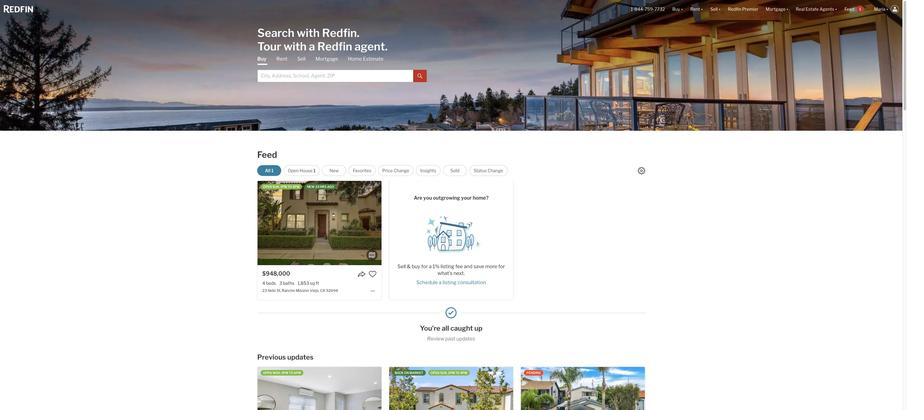 Task type: describe. For each thing, give the bounding box(es) containing it.
you're all caught up
[[420, 325, 483, 333]]

mortgage ▾ button
[[766, 0, 789, 18]]

schedule
[[417, 280, 438, 286]]

4 beds
[[263, 281, 276, 286]]

1 inside open house radio
[[314, 168, 316, 173]]

maria ▾
[[875, 7, 889, 12]]

buy ▾ button
[[673, 0, 684, 18]]

1 vertical spatial feed
[[257, 150, 277, 160]]

open
[[288, 168, 299, 173]]

rancho
[[282, 289, 295, 293]]

previous
[[258, 354, 286, 362]]

favorites
[[353, 168, 372, 173]]

tour
[[258, 40, 281, 53]]

1-
[[631, 7, 635, 12]]

listing inside sell & buy for a 1% listing fee and save more for what's next.
[[441, 264, 455, 270]]

1%
[[433, 264, 440, 270]]

sell ▾ button
[[707, 0, 725, 18]]

beds
[[266, 281, 276, 286]]

sell for sell ▾
[[711, 7, 718, 12]]

1 vertical spatial open sun, 1pm to 4pm
[[431, 371, 468, 375]]

what's
[[438, 271, 453, 277]]

fee
[[456, 264, 463, 270]]

redfin premier
[[729, 7, 759, 12]]

an image of a house image
[[421, 212, 482, 254]]

0 horizontal spatial sun,
[[273, 185, 280, 189]]

ago
[[327, 185, 334, 189]]

2 horizontal spatial 1
[[860, 7, 862, 11]]

92694
[[326, 289, 338, 293]]

1 photo of property in san diego, ca 92104 image from the left
[[397, 367, 521, 410]]

premier
[[743, 7, 759, 12]]

1 vertical spatial listing
[[443, 280, 457, 286]]

23 nido st, rancho mission viejo, ca 92694
[[263, 289, 338, 293]]

open wed, 3pm to 6pm
[[263, 371, 301, 375]]

price
[[383, 168, 393, 173]]

sq
[[310, 281, 315, 286]]

mortgage ▾
[[766, 7, 789, 12]]

▾ for buy ▾
[[682, 7, 684, 12]]

3 photo of property in san diego, ca 92104 image from the left
[[645, 367, 770, 410]]

3
[[280, 281, 282, 286]]

nido
[[268, 289, 276, 293]]

2 photo of 23 nido st, rancho mission viejo, ca 92694 image from the left
[[258, 181, 382, 265]]

Status Change radio
[[470, 165, 508, 176]]

buy ▾
[[673, 7, 684, 12]]

7732
[[655, 7, 665, 12]]

1 photo of 3523 nile st, san diego, ca 92104 image from the left
[[134, 367, 258, 410]]

Price Change radio
[[378, 165, 414, 176]]

All radio
[[257, 165, 281, 176]]

open house 1
[[288, 168, 316, 173]]

1,853
[[298, 281, 309, 286]]

2 horizontal spatial a
[[439, 280, 442, 286]]

estimate
[[363, 56, 384, 62]]

option group containing all
[[257, 165, 508, 176]]

&
[[407, 264, 411, 270]]

ca
[[320, 289, 325, 293]]

0 horizontal spatial updates
[[288, 354, 314, 362]]

change for price change
[[394, 168, 410, 173]]

mortgage link
[[316, 56, 338, 62]]

home estimate link
[[348, 56, 384, 62]]

3pm
[[281, 371, 289, 375]]

2 photo of 3523 nile st, san diego, ca 92104 image from the left
[[258, 367, 382, 410]]

real
[[796, 7, 805, 12]]

1 horizontal spatial feed
[[845, 7, 855, 12]]

hrs
[[320, 185, 327, 189]]

real estate agents ▾ link
[[796, 0, 838, 18]]

sell link
[[298, 56, 306, 62]]

open right market
[[431, 371, 440, 375]]

home?
[[473, 195, 489, 201]]

0 horizontal spatial 1pm
[[281, 185, 287, 189]]

▾ for mortgage ▾
[[787, 7, 789, 12]]

sell ▾ button
[[711, 0, 721, 18]]

search with redfin. tour with a redfin agent.
[[258, 26, 388, 53]]

estate
[[806, 7, 819, 12]]

mortgage for mortgage
[[316, 56, 338, 62]]

pending
[[527, 371, 541, 375]]

$948,000
[[263, 271, 290, 277]]

status change
[[474, 168, 504, 173]]

on
[[405, 371, 409, 375]]

3 baths
[[280, 281, 295, 286]]

6pm
[[294, 371, 301, 375]]

price change
[[383, 168, 410, 173]]

mortgage ▾ button
[[763, 0, 793, 18]]

mission
[[296, 289, 309, 293]]

real estate agents ▾
[[796, 7, 838, 12]]

and
[[464, 264, 473, 270]]

agents
[[820, 7, 835, 12]]

24
[[316, 185, 320, 189]]

new
[[307, 185, 315, 189]]

4
[[263, 281, 265, 286]]

buy for buy
[[258, 56, 267, 62]]

you
[[424, 195, 432, 201]]

sell ▾
[[711, 7, 721, 12]]

3 photo of 3523 nile st, san diego, ca 92104 image from the left
[[382, 367, 506, 410]]

tab list containing buy
[[258, 56, 427, 82]]

favorite button image
[[369, 270, 377, 278]]

ft
[[316, 281, 319, 286]]

759-
[[645, 7, 655, 12]]

rent for rent
[[277, 56, 288, 62]]

rent ▾ button
[[687, 0, 707, 18]]

home
[[348, 56, 362, 62]]

caught
[[451, 325, 473, 333]]

real estate agents ▾ button
[[793, 0, 842, 18]]

sell for sell & buy for a 1% listing fee and save more for what's next.
[[398, 264, 406, 270]]

▾ for sell ▾
[[719, 7, 721, 12]]



Task type: vqa. For each thing, say whether or not it's contained in the screenshot.
the bottom 4PM
yes



Task type: locate. For each thing, give the bounding box(es) containing it.
buy right 7732
[[673, 7, 681, 12]]

sell inside dropdown button
[[711, 7, 718, 12]]

rent right buy ▾
[[691, 7, 701, 12]]

0 horizontal spatial feed
[[257, 150, 277, 160]]

photo of 23 nido st, rancho mission viejo, ca 92694 image
[[134, 181, 258, 265], [258, 181, 382, 265], [382, 181, 506, 265]]

option group
[[257, 165, 508, 176]]

sold
[[451, 168, 460, 173]]

change inside the price change radio
[[394, 168, 410, 173]]

insights
[[421, 168, 437, 173]]

Open House radio
[[284, 165, 320, 176]]

0 vertical spatial a
[[309, 40, 315, 53]]

6 ▾ from the left
[[887, 7, 889, 12]]

listing down "what's"
[[443, 280, 457, 286]]

0 horizontal spatial mortgage
[[316, 56, 338, 62]]

sell & buy for a 1% listing fee and save more for what's next.
[[398, 264, 505, 277]]

with
[[297, 26, 320, 40], [284, 40, 307, 53]]

feed up all
[[257, 150, 277, 160]]

▾ right rent ▾ in the right of the page
[[719, 7, 721, 12]]

2 vertical spatial a
[[439, 280, 442, 286]]

1 photo of 23 nido st, rancho mission viejo, ca 92694 image from the left
[[134, 181, 258, 265]]

change right status
[[488, 168, 504, 173]]

submit search image
[[418, 74, 423, 79]]

redfin up mortgage link
[[318, 40, 352, 53]]

mortgage left real
[[766, 7, 786, 12]]

mortgage up city, address, school, agent, zip search box
[[316, 56, 338, 62]]

review
[[428, 336, 445, 342]]

1 vertical spatial updates
[[288, 354, 314, 362]]

0 horizontal spatial a
[[309, 40, 315, 53]]

1 horizontal spatial mortgage
[[766, 7, 786, 12]]

1 horizontal spatial for
[[499, 264, 505, 270]]

redfin left premier
[[729, 7, 742, 12]]

change
[[394, 168, 410, 173], [488, 168, 504, 173]]

for right the more
[[499, 264, 505, 270]]

1 horizontal spatial open sun, 1pm to 4pm
[[431, 371, 468, 375]]

1 vertical spatial redfin
[[318, 40, 352, 53]]

sun,
[[273, 185, 280, 189], [440, 371, 448, 375]]

agent.
[[355, 40, 388, 53]]

1
[[860, 7, 862, 11], [272, 168, 274, 173], [314, 168, 316, 173]]

1 photo of 8 gallo st, rancho mission viejo, ca 92694 image from the left
[[265, 367, 390, 410]]

0 horizontal spatial open sun, 1pm to 4pm
[[263, 185, 300, 189]]

0 vertical spatial sell
[[711, 7, 718, 12]]

home estimate
[[348, 56, 384, 62]]

rent ▾
[[691, 7, 704, 12]]

viejo,
[[310, 289, 319, 293]]

photo of property in san diego, ca 92104 image
[[397, 367, 521, 410], [521, 367, 646, 410], [645, 367, 770, 410]]

back on market
[[395, 371, 424, 375]]

1 vertical spatial 4pm
[[461, 371, 468, 375]]

1-844-759-7732
[[631, 7, 665, 12]]

0 horizontal spatial sell
[[298, 56, 306, 62]]

save
[[474, 264, 485, 270]]

photo of 8 gallo st, rancho mission viejo, ca 92694 image
[[265, 367, 390, 410], [389, 367, 514, 410], [514, 367, 638, 410]]

0 vertical spatial 1pm
[[281, 185, 287, 189]]

change right price
[[394, 168, 410, 173]]

1 horizontal spatial redfin
[[729, 7, 742, 12]]

baths
[[283, 281, 295, 286]]

open left wed,
[[263, 371, 272, 375]]

2 horizontal spatial sell
[[711, 7, 718, 12]]

1 horizontal spatial updates
[[457, 336, 475, 342]]

sell right rent ▾ in the right of the page
[[711, 7, 718, 12]]

4pm
[[293, 185, 300, 189], [461, 371, 468, 375]]

you're
[[420, 325, 441, 333]]

1 vertical spatial buy
[[258, 56, 267, 62]]

1 horizontal spatial a
[[429, 264, 432, 270]]

st,
[[277, 289, 281, 293]]

1 vertical spatial sell
[[298, 56, 306, 62]]

1 right all
[[272, 168, 274, 173]]

City, Address, School, Agent, ZIP search field
[[258, 70, 413, 82]]

0 vertical spatial listing
[[441, 264, 455, 270]]

sun, right market
[[440, 371, 448, 375]]

23
[[263, 289, 267, 293]]

sell for sell
[[298, 56, 306, 62]]

photo of 3523 nile st, san diego, ca 92104 image
[[134, 367, 258, 410], [258, 367, 382, 410], [382, 367, 506, 410]]

Sold radio
[[443, 165, 467, 176]]

0 horizontal spatial 1
[[272, 168, 274, 173]]

New radio
[[322, 165, 346, 176]]

for right buy
[[422, 264, 428, 270]]

▾ left the sell ▾
[[702, 7, 704, 12]]

outgrowing
[[433, 195, 460, 201]]

1 vertical spatial rent
[[277, 56, 288, 62]]

1 horizontal spatial 1
[[314, 168, 316, 173]]

Insights radio
[[416, 165, 441, 176]]

0 vertical spatial buy
[[673, 7, 681, 12]]

0 vertical spatial updates
[[457, 336, 475, 342]]

1 ▾ from the left
[[682, 7, 684, 12]]

sell left &
[[398, 264, 406, 270]]

a
[[309, 40, 315, 53], [429, 264, 432, 270], [439, 280, 442, 286]]

rent inside dropdown button
[[691, 7, 701, 12]]

0 vertical spatial open sun, 1pm to 4pm
[[263, 185, 300, 189]]

Favorites radio
[[349, 165, 376, 176]]

your
[[461, 195, 472, 201]]

0 horizontal spatial rent
[[277, 56, 288, 62]]

wed,
[[273, 371, 281, 375]]

0 horizontal spatial 4pm
[[293, 185, 300, 189]]

0 horizontal spatial change
[[394, 168, 410, 173]]

updates
[[457, 336, 475, 342], [288, 354, 314, 362]]

review past updates
[[428, 336, 475, 342]]

updates up 6pm
[[288, 354, 314, 362]]

2 change from the left
[[488, 168, 504, 173]]

0 vertical spatial redfin
[[729, 7, 742, 12]]

1,853 sq ft
[[298, 281, 319, 286]]

1 horizontal spatial rent
[[691, 7, 701, 12]]

buy down tour
[[258, 56, 267, 62]]

1 vertical spatial sun,
[[440, 371, 448, 375]]

▾ for rent ▾
[[702, 7, 704, 12]]

next.
[[454, 271, 465, 277]]

new 24 hrs ago
[[307, 185, 334, 189]]

2 vertical spatial sell
[[398, 264, 406, 270]]

▾ left rent ▾ in the right of the page
[[682, 7, 684, 12]]

feed right agents
[[845, 7, 855, 12]]

sell
[[711, 7, 718, 12], [298, 56, 306, 62], [398, 264, 406, 270]]

listing up "what's"
[[441, 264, 455, 270]]

redfin premier button
[[725, 0, 763, 18]]

redfin.
[[322, 26, 360, 40]]

buy link
[[258, 56, 267, 65]]

1 horizontal spatial 1pm
[[448, 371, 455, 375]]

3 ▾ from the left
[[719, 7, 721, 12]]

up
[[475, 325, 483, 333]]

5 ▾ from the left
[[836, 7, 838, 12]]

▾ right 'maria'
[[887, 7, 889, 12]]

a inside sell & buy for a 1% listing fee and save more for what's next.
[[429, 264, 432, 270]]

1 horizontal spatial change
[[488, 168, 504, 173]]

maria
[[875, 7, 886, 12]]

change for status change
[[488, 168, 504, 173]]

a inside search with redfin. tour with a redfin agent.
[[309, 40, 315, 53]]

1pm
[[281, 185, 287, 189], [448, 371, 455, 375]]

all
[[442, 325, 449, 333]]

▾ for maria ▾
[[887, 7, 889, 12]]

1 horizontal spatial 4pm
[[461, 371, 468, 375]]

rent link
[[277, 56, 288, 62]]

listing
[[441, 264, 455, 270], [443, 280, 457, 286]]

status
[[474, 168, 487, 173]]

mortgage
[[766, 7, 786, 12], [316, 56, 338, 62]]

updates down caught
[[457, 336, 475, 342]]

1-844-759-7732 link
[[631, 7, 665, 12]]

buy ▾ button
[[669, 0, 687, 18]]

3 photo of 23 nido st, rancho mission viejo, ca 92694 image from the left
[[382, 181, 506, 265]]

to
[[288, 185, 292, 189], [289, 371, 293, 375], [456, 371, 460, 375]]

1 horizontal spatial buy
[[673, 7, 681, 12]]

all 1
[[265, 168, 274, 173]]

1 horizontal spatial sell
[[398, 264, 406, 270]]

1 vertical spatial mortgage
[[316, 56, 338, 62]]

open sun, 1pm to 4pm
[[263, 185, 300, 189], [431, 371, 468, 375]]

▾ left real
[[787, 7, 789, 12]]

1 right house
[[314, 168, 316, 173]]

buy inside dropdown button
[[673, 7, 681, 12]]

0 vertical spatial 4pm
[[293, 185, 300, 189]]

1 left 'maria'
[[860, 7, 862, 11]]

tab list
[[258, 56, 427, 82]]

2 photo of 8 gallo st, rancho mission viejo, ca 92694 image from the left
[[389, 367, 514, 410]]

previous updates
[[258, 354, 314, 362]]

0 vertical spatial mortgage
[[766, 7, 786, 12]]

rent down tour
[[277, 56, 288, 62]]

redfin inside button
[[729, 7, 742, 12]]

1 inside the all option
[[272, 168, 274, 173]]

0 vertical spatial sun,
[[273, 185, 280, 189]]

are
[[414, 195, 423, 201]]

schedule a listing consultation
[[417, 280, 486, 286]]

new
[[330, 168, 339, 173]]

▾ right agents
[[836, 7, 838, 12]]

1 for from the left
[[422, 264, 428, 270]]

are you outgrowing your home?
[[414, 195, 489, 201]]

sell inside sell & buy for a 1% listing fee and save more for what's next.
[[398, 264, 406, 270]]

for
[[422, 264, 428, 270], [499, 264, 505, 270]]

mortgage inside dropdown button
[[766, 7, 786, 12]]

change inside status change "option"
[[488, 168, 504, 173]]

0 vertical spatial feed
[[845, 7, 855, 12]]

mortgage for mortgage ▾
[[766, 7, 786, 12]]

0 vertical spatial rent
[[691, 7, 701, 12]]

2 for from the left
[[499, 264, 505, 270]]

1 vertical spatial 1pm
[[448, 371, 455, 375]]

sell inside tab list
[[298, 56, 306, 62]]

1 vertical spatial a
[[429, 264, 432, 270]]

sun, down the all option
[[273, 185, 280, 189]]

1 horizontal spatial sun,
[[440, 371, 448, 375]]

buy
[[412, 264, 421, 270]]

all
[[265, 168, 271, 173]]

3 photo of 8 gallo st, rancho mission viejo, ca 92694 image from the left
[[514, 367, 638, 410]]

4 ▾ from the left
[[787, 7, 789, 12]]

0 horizontal spatial buy
[[258, 56, 267, 62]]

2 ▾ from the left
[[702, 7, 704, 12]]

open down all
[[263, 185, 272, 189]]

0 horizontal spatial for
[[422, 264, 428, 270]]

rent for rent ▾
[[691, 7, 701, 12]]

buy for buy ▾
[[673, 7, 681, 12]]

1 change from the left
[[394, 168, 410, 173]]

favorite button checkbox
[[369, 270, 377, 278]]

back
[[395, 371, 404, 375]]

0 horizontal spatial redfin
[[318, 40, 352, 53]]

rent ▾ button
[[691, 0, 704, 18]]

more
[[486, 264, 498, 270]]

2 photo of property in san diego, ca 92104 image from the left
[[521, 367, 646, 410]]

sell right rent link
[[298, 56, 306, 62]]

rent
[[691, 7, 701, 12], [277, 56, 288, 62]]

redfin inside search with redfin. tour with a redfin agent.
[[318, 40, 352, 53]]



